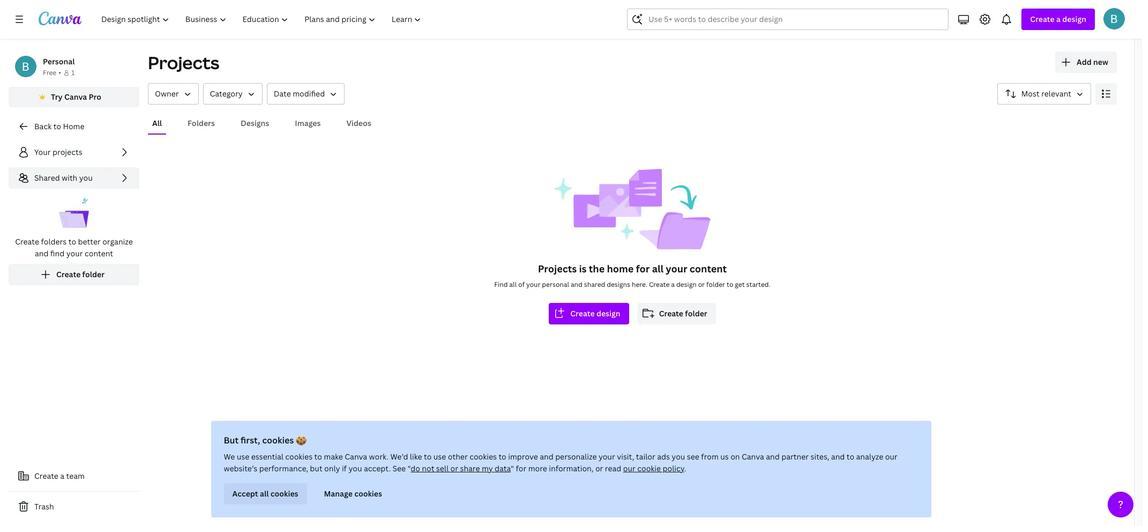 Task type: locate. For each thing, give the bounding box(es) containing it.
create folder button
[[9, 264, 139, 285], [638, 303, 716, 324]]

find
[[50, 248, 64, 259]]

for up here.
[[636, 262, 650, 275]]

0 horizontal spatial all
[[260, 489, 269, 499]]

home
[[607, 262, 634, 275]]

0 horizontal spatial you
[[79, 173, 93, 183]]

personalize
[[556, 452, 597, 462]]

1 horizontal spatial design
[[677, 280, 697, 289]]

images button
[[291, 113, 325, 134]]

all button
[[148, 113, 166, 134]]

designs
[[241, 118, 269, 128]]

our right analyze
[[886, 452, 898, 462]]

other
[[448, 452, 468, 462]]

1 use from the left
[[237, 452, 250, 462]]

create a design button
[[1022, 9, 1096, 30]]

1 vertical spatial folder
[[707, 280, 726, 289]]

create folder button down "find"
[[9, 264, 139, 285]]

you right the if
[[349, 463, 362, 474]]

a up 'add new' dropdown button
[[1057, 14, 1061, 24]]

category
[[210, 88, 243, 99]]

use up sell
[[434, 452, 446, 462]]

a right here.
[[672, 280, 675, 289]]

free
[[43, 68, 56, 77]]

create folder for top create folder button
[[56, 269, 105, 279]]

team
[[66, 471, 85, 481]]

2 horizontal spatial all
[[653, 262, 664, 275]]

2 vertical spatial all
[[260, 489, 269, 499]]

analyze
[[857, 452, 884, 462]]

a inside button
[[60, 471, 64, 481]]

0 horizontal spatial create folder button
[[9, 264, 139, 285]]

all right home
[[653, 262, 664, 275]]

you inside the shared with you link
[[79, 173, 93, 183]]

0 vertical spatial create folder
[[56, 269, 105, 279]]

1 horizontal spatial you
[[349, 463, 362, 474]]

a left team
[[60, 471, 64, 481]]

do
[[411, 463, 420, 474]]

to inside projects is the home for all your content find all of your personal and shared designs here. create a design or folder to get started.
[[727, 280, 734, 289]]

and up "do not sell or share my data " for more information, or read our cookie policy ."
[[540, 452, 554, 462]]

get
[[735, 280, 745, 289]]

1 horizontal spatial for
[[636, 262, 650, 275]]

modified
[[293, 88, 325, 99]]

" right see at left
[[408, 463, 411, 474]]

you up 'policy'
[[672, 452, 686, 462]]

create folder button down here.
[[638, 303, 716, 324]]

1 horizontal spatial or
[[596, 463, 604, 474]]

you
[[79, 173, 93, 183], [672, 452, 686, 462], [349, 463, 362, 474]]

and left "find"
[[35, 248, 48, 259]]

or left get
[[699, 280, 705, 289]]

canva right the try
[[64, 92, 87, 102]]

1 " from the left
[[408, 463, 411, 474]]

1 vertical spatial projects
[[538, 262, 577, 275]]

1
[[71, 68, 75, 77]]

1 horizontal spatial create folder
[[659, 308, 708, 319]]

or left read
[[596, 463, 604, 474]]

projects
[[148, 51, 220, 74], [538, 262, 577, 275]]

cookies down 🍪 on the left of the page
[[285, 452, 313, 462]]

all inside button
[[260, 489, 269, 499]]

0 vertical spatial for
[[636, 262, 650, 275]]

0 horizontal spatial use
[[237, 452, 250, 462]]

2 vertical spatial design
[[597, 308, 621, 319]]

designs button
[[237, 113, 274, 134]]

0 horizontal spatial content
[[85, 248, 113, 259]]

here.
[[632, 280, 648, 289]]

0 horizontal spatial a
[[60, 471, 64, 481]]

0 vertical spatial content
[[85, 248, 113, 259]]

0 vertical spatial design
[[1063, 14, 1087, 24]]

back to home link
[[9, 116, 139, 137]]

"
[[408, 463, 411, 474], [511, 463, 514, 474]]

0 vertical spatial a
[[1057, 14, 1061, 24]]

cookies down accept.
[[355, 489, 382, 499]]

canva up the if
[[345, 452, 367, 462]]

list
[[9, 142, 139, 285]]

0 horizontal spatial canva
[[64, 92, 87, 102]]

back to home
[[34, 121, 84, 131]]

improve
[[509, 452, 538, 462]]

projects is the home for all your content find all of your personal and shared designs here. create a design or folder to get started.
[[495, 262, 771, 289]]

trash link
[[9, 496, 139, 518]]

2 horizontal spatial design
[[1063, 14, 1087, 24]]

projects up the owner button on the top left
[[148, 51, 220, 74]]

1 horizontal spatial use
[[434, 452, 446, 462]]

0 horizontal spatial for
[[516, 463, 527, 474]]

shared with you
[[34, 173, 93, 183]]

1 vertical spatial design
[[677, 280, 697, 289]]

0 horizontal spatial create folder
[[56, 269, 105, 279]]

and
[[35, 248, 48, 259], [571, 280, 583, 289], [540, 452, 554, 462], [767, 452, 780, 462], [832, 452, 845, 462]]

0 horizontal spatial "
[[408, 463, 411, 474]]

2 use from the left
[[434, 452, 446, 462]]

cookie
[[638, 463, 661, 474]]

find
[[495, 280, 508, 289]]

for inside but first, cookies 🍪 dialog
[[516, 463, 527, 474]]

1 vertical spatial content
[[690, 262, 727, 275]]

projects inside projects is the home for all your content find all of your personal and shared designs here. create a design or folder to get started.
[[538, 262, 577, 275]]

to
[[53, 121, 61, 131], [69, 237, 76, 247], [727, 280, 734, 289], [315, 452, 322, 462], [424, 452, 432, 462], [499, 452, 507, 462], [847, 452, 855, 462]]

your
[[66, 248, 83, 259], [666, 262, 688, 275], [527, 280, 541, 289], [599, 452, 616, 462]]

content inside create folders to better organize and find your content
[[85, 248, 113, 259]]

or
[[699, 280, 705, 289], [451, 463, 459, 474], [596, 463, 604, 474]]

to left better
[[69, 237, 76, 247]]

most
[[1022, 88, 1040, 99]]

tailor
[[637, 452, 656, 462]]

first,
[[241, 434, 260, 446]]

but first, cookies 🍪 dialog
[[211, 421, 932, 518]]

0 vertical spatial our
[[886, 452, 898, 462]]

to up data
[[499, 452, 507, 462]]

None search field
[[628, 9, 949, 30]]

or right sell
[[451, 463, 459, 474]]

.
[[685, 463, 687, 474]]

create a design
[[1031, 14, 1087, 24]]

to left analyze
[[847, 452, 855, 462]]

create design
[[571, 308, 621, 319]]

2 vertical spatial a
[[60, 471, 64, 481]]

sell
[[436, 463, 449, 474]]

a inside dropdown button
[[1057, 14, 1061, 24]]

create inside create folders to better organize and find your content
[[15, 237, 39, 247]]

1 horizontal spatial "
[[511, 463, 514, 474]]

0 vertical spatial projects
[[148, 51, 220, 74]]

design left brad klo icon
[[1063, 14, 1087, 24]]

projects
[[53, 147, 82, 157]]

0 horizontal spatial design
[[597, 308, 621, 319]]

all right accept
[[260, 489, 269, 499]]

1 vertical spatial create folder
[[659, 308, 708, 319]]

create a team
[[34, 471, 85, 481]]

design inside button
[[597, 308, 621, 319]]

design down the designs
[[597, 308, 621, 319]]

do not sell or share my data " for more information, or read our cookie policy .
[[411, 463, 687, 474]]

folder
[[82, 269, 105, 279], [707, 280, 726, 289], [686, 308, 708, 319]]

and left partner
[[767, 452, 780, 462]]

canva right on
[[742, 452, 765, 462]]

better
[[78, 237, 101, 247]]

to left get
[[727, 280, 734, 289]]

share
[[460, 463, 480, 474]]

create folder for the rightmost create folder button
[[659, 308, 708, 319]]

2 horizontal spatial a
[[1057, 14, 1061, 24]]

and right sites, on the bottom right of the page
[[832, 452, 845, 462]]

data
[[495, 463, 511, 474]]

design inside dropdown button
[[1063, 14, 1087, 24]]

but
[[310, 463, 323, 474]]

our down visit,
[[624, 463, 636, 474]]

1 vertical spatial create folder button
[[638, 303, 716, 324]]

create inside dropdown button
[[1031, 14, 1055, 24]]

images
[[295, 118, 321, 128]]

0 horizontal spatial our
[[624, 463, 636, 474]]

use up website's
[[237, 452, 250, 462]]

Search search field
[[649, 9, 928, 29]]

policy
[[663, 463, 685, 474]]

content
[[85, 248, 113, 259], [690, 262, 727, 275]]

canva inside button
[[64, 92, 87, 102]]

a
[[1057, 14, 1061, 24], [672, 280, 675, 289], [60, 471, 64, 481]]

design right here.
[[677, 280, 697, 289]]

for down improve
[[516, 463, 527, 474]]

work.
[[369, 452, 389, 462]]

1 vertical spatial our
[[624, 463, 636, 474]]

1 horizontal spatial content
[[690, 262, 727, 275]]

1 horizontal spatial projects
[[538, 262, 577, 275]]

all left of
[[510, 280, 517, 289]]

projects up personal
[[538, 262, 577, 275]]

1 horizontal spatial a
[[672, 280, 675, 289]]

but first, cookies 🍪
[[224, 434, 307, 446]]

cookies down performance, on the bottom
[[271, 489, 298, 499]]

make
[[324, 452, 343, 462]]

free •
[[43, 68, 61, 77]]

date
[[274, 88, 291, 99]]

add new
[[1077, 57, 1109, 67]]

add
[[1077, 57, 1092, 67]]

2 vertical spatial folder
[[686, 308, 708, 319]]

1 vertical spatial a
[[672, 280, 675, 289]]

projects for projects
[[148, 51, 220, 74]]

2 horizontal spatial you
[[672, 452, 686, 462]]

1 vertical spatial all
[[510, 280, 517, 289]]

read
[[605, 463, 622, 474]]

0 horizontal spatial projects
[[148, 51, 220, 74]]

2 horizontal spatial or
[[699, 280, 705, 289]]

home
[[63, 121, 84, 131]]

1 vertical spatial you
[[672, 452, 686, 462]]

organize
[[103, 237, 133, 247]]

1 vertical spatial for
[[516, 463, 527, 474]]

1 horizontal spatial our
[[886, 452, 898, 462]]

and down is
[[571, 280, 583, 289]]

create folder inside list
[[56, 269, 105, 279]]

to right back
[[53, 121, 61, 131]]

not
[[422, 463, 435, 474]]

0 vertical spatial you
[[79, 173, 93, 183]]

" down improve
[[511, 463, 514, 474]]

you right with at the top left of page
[[79, 173, 93, 183]]



Task type: vqa. For each thing, say whether or not it's contained in the screenshot.
Brad Klo Icon
yes



Task type: describe. For each thing, give the bounding box(es) containing it.
accept
[[232, 489, 258, 499]]

like
[[410, 452, 422, 462]]

partner
[[782, 452, 809, 462]]

a for team
[[60, 471, 64, 481]]

videos
[[347, 118, 372, 128]]

shared
[[34, 173, 60, 183]]

list containing your projects
[[9, 142, 139, 285]]

on
[[731, 452, 740, 462]]

create inside projects is the home for all your content find all of your personal and shared designs here. create a design or folder to get started.
[[649, 280, 670, 289]]

2 horizontal spatial canva
[[742, 452, 765, 462]]

website's
[[224, 463, 258, 474]]

ads
[[658, 452, 670, 462]]

top level navigation element
[[94, 9, 431, 30]]

cookies up essential
[[262, 434, 294, 446]]

design inside projects is the home for all your content find all of your personal and shared designs here. create a design or folder to get started.
[[677, 280, 697, 289]]

projects for projects is the home for all your content find all of your personal and shared designs here. create a design or folder to get started.
[[538, 262, 577, 275]]

we
[[224, 452, 235, 462]]

trash
[[34, 501, 54, 512]]

Date modified button
[[267, 83, 345, 105]]

create folders to better organize and find your content
[[15, 237, 133, 259]]

from
[[702, 452, 719, 462]]

information,
[[549, 463, 594, 474]]

1 horizontal spatial all
[[510, 280, 517, 289]]

see
[[393, 463, 406, 474]]

1 horizontal spatial create folder button
[[638, 303, 716, 324]]

shared with you link
[[9, 167, 139, 189]]

try canva pro button
[[9, 87, 139, 107]]

folders
[[41, 237, 67, 247]]

if
[[342, 463, 347, 474]]

folder inside projects is the home for all your content find all of your personal and shared designs here. create a design or folder to get started.
[[707, 280, 726, 289]]

2 vertical spatial you
[[349, 463, 362, 474]]

for inside projects is the home for all your content find all of your personal and shared designs here. create a design or folder to get started.
[[636, 262, 650, 275]]

your
[[34, 147, 51, 157]]

most relevant
[[1022, 88, 1072, 99]]

to up "but"
[[315, 452, 322, 462]]

cookies inside accept all cookies button
[[271, 489, 298, 499]]

designs
[[607, 280, 631, 289]]

but
[[224, 434, 239, 446]]

Sort by button
[[998, 83, 1092, 105]]

🍪
[[296, 434, 307, 446]]

cookies up my
[[470, 452, 497, 462]]

create design button
[[549, 303, 629, 324]]

relevant
[[1042, 88, 1072, 99]]

we'd
[[391, 452, 408, 462]]

a for design
[[1057, 14, 1061, 24]]

date modified
[[274, 88, 325, 99]]

my
[[482, 463, 493, 474]]

do not sell or share my data link
[[411, 463, 511, 474]]

or inside projects is the home for all your content find all of your personal and shared designs here. create a design or folder to get started.
[[699, 280, 705, 289]]

shared
[[584, 280, 606, 289]]

our cookie policy link
[[624, 463, 685, 474]]

your projects link
[[9, 142, 139, 163]]

" inside we use essential cookies to make canva work. we'd like to use other cookies to improve and personalize your visit, tailor ads you see from us on canva and partner sites, and to analyze our website's performance, but only if you accept. see "
[[408, 463, 411, 474]]

more
[[529, 463, 548, 474]]

add new button
[[1056, 51, 1118, 73]]

0 vertical spatial create folder button
[[9, 264, 139, 285]]

sites,
[[811, 452, 830, 462]]

back
[[34, 121, 52, 131]]

accept all cookies button
[[224, 483, 307, 505]]

new
[[1094, 57, 1109, 67]]

2 " from the left
[[511, 463, 514, 474]]

our inside we use essential cookies to make canva work. we'd like to use other cookies to improve and personalize your visit, tailor ads you see from us on canva and partner sites, and to analyze our website's performance, but only if you accept. see "
[[886, 452, 898, 462]]

Category button
[[203, 83, 263, 105]]

the
[[589, 262, 605, 275]]

all
[[152, 118, 162, 128]]

0 vertical spatial folder
[[82, 269, 105, 279]]

your inside create folders to better organize and find your content
[[66, 248, 83, 259]]

to inside create folders to better organize and find your content
[[69, 237, 76, 247]]

accept all cookies
[[232, 489, 298, 499]]

accept.
[[364, 463, 391, 474]]

and inside create folders to better organize and find your content
[[35, 248, 48, 259]]

your inside we use essential cookies to make canva work. we'd like to use other cookies to improve and personalize your visit, tailor ads you see from us on canva and partner sites, and to analyze our website's performance, but only if you accept. see "
[[599, 452, 616, 462]]

brad klo image
[[1104, 8, 1126, 29]]

with
[[62, 173, 77, 183]]

and inside projects is the home for all your content find all of your personal and shared designs here. create a design or folder to get started.
[[571, 280, 583, 289]]

manage cookies
[[324, 489, 382, 499]]

content inside projects is the home for all your content find all of your personal and shared designs here. create a design or folder to get started.
[[690, 262, 727, 275]]

folders
[[188, 118, 215, 128]]

essential
[[251, 452, 284, 462]]

see
[[687, 452, 700, 462]]

to right the like
[[424, 452, 432, 462]]

0 horizontal spatial or
[[451, 463, 459, 474]]

of
[[519, 280, 525, 289]]

visit,
[[617, 452, 635, 462]]

us
[[721, 452, 729, 462]]

1 horizontal spatial canva
[[345, 452, 367, 462]]

try
[[51, 92, 63, 102]]

only
[[325, 463, 340, 474]]

your projects
[[34, 147, 82, 157]]

create a team button
[[9, 466, 139, 487]]

manage cookies button
[[316, 483, 391, 505]]

try canva pro
[[51, 92, 101, 102]]

folders button
[[183, 113, 219, 134]]

cookies inside "manage cookies" button
[[355, 489, 382, 499]]

0 vertical spatial all
[[653, 262, 664, 275]]

a inside projects is the home for all your content find all of your personal and shared designs here. create a design or folder to get started.
[[672, 280, 675, 289]]

videos button
[[342, 113, 376, 134]]

performance,
[[259, 463, 308, 474]]

owner
[[155, 88, 179, 99]]

Owner button
[[148, 83, 199, 105]]



